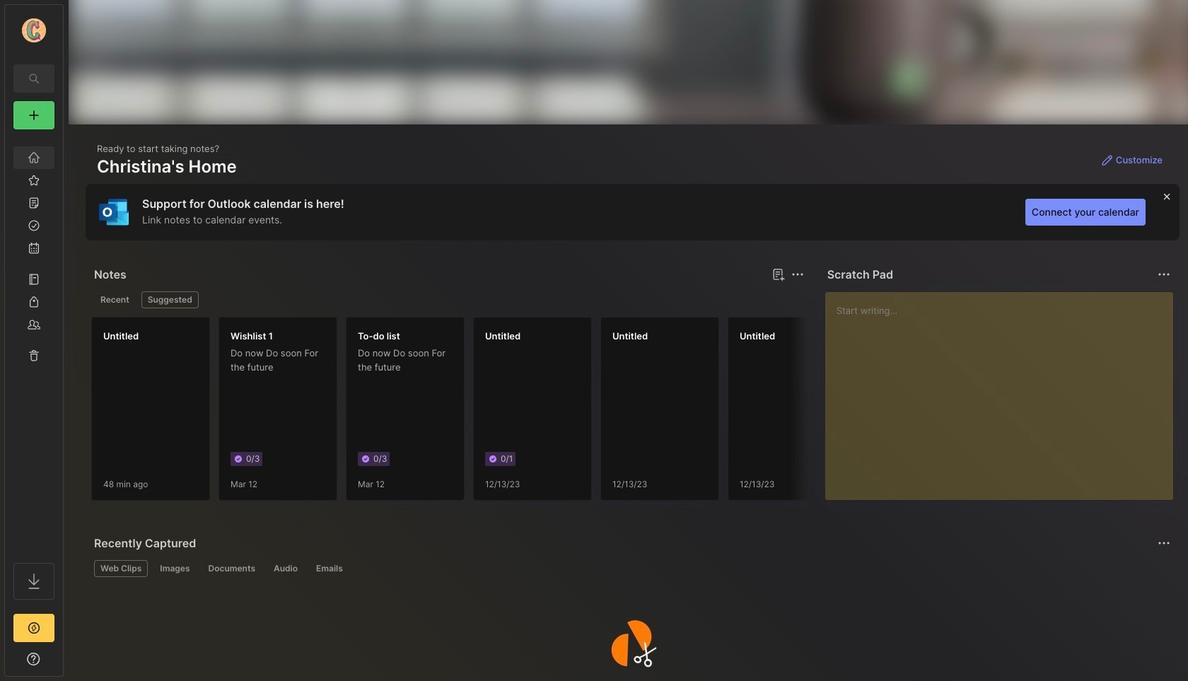 Task type: vqa. For each thing, say whether or not it's contained in the screenshot.
group within the tree
no



Task type: describe. For each thing, give the bounding box(es) containing it.
main element
[[0, 0, 68, 682]]

account image
[[22, 18, 46, 42]]

Account field
[[5, 16, 63, 45]]

click to expand image
[[62, 655, 73, 672]]

upgrade image
[[25, 620, 42, 637]]



Task type: locate. For each thing, give the bounding box(es) containing it.
2 tab list from the top
[[94, 561, 1169, 578]]

tree
[[5, 138, 63, 551]]

1 tab list from the top
[[94, 292, 802, 309]]

tab
[[94, 292, 136, 309], [141, 292, 199, 309], [94, 561, 148, 578], [154, 561, 196, 578], [202, 561, 262, 578], [267, 561, 304, 578], [310, 561, 349, 578]]

Start writing… text field
[[837, 292, 1173, 489]]

1 vertical spatial tab list
[[94, 561, 1169, 578]]

edit search image
[[25, 70, 42, 87]]

tab list
[[94, 292, 802, 309], [94, 561, 1169, 578]]

More actions field
[[788, 265, 808, 285], [1155, 265, 1175, 285], [1155, 534, 1175, 553]]

row group
[[91, 317, 1110, 510]]

more actions image
[[790, 266, 807, 283], [1156, 266, 1173, 283], [1156, 535, 1173, 552]]

WHAT'S NEW field
[[5, 648, 63, 671]]

tree inside "main" element
[[5, 138, 63, 551]]

home image
[[27, 151, 41, 165]]

0 vertical spatial tab list
[[94, 292, 802, 309]]



